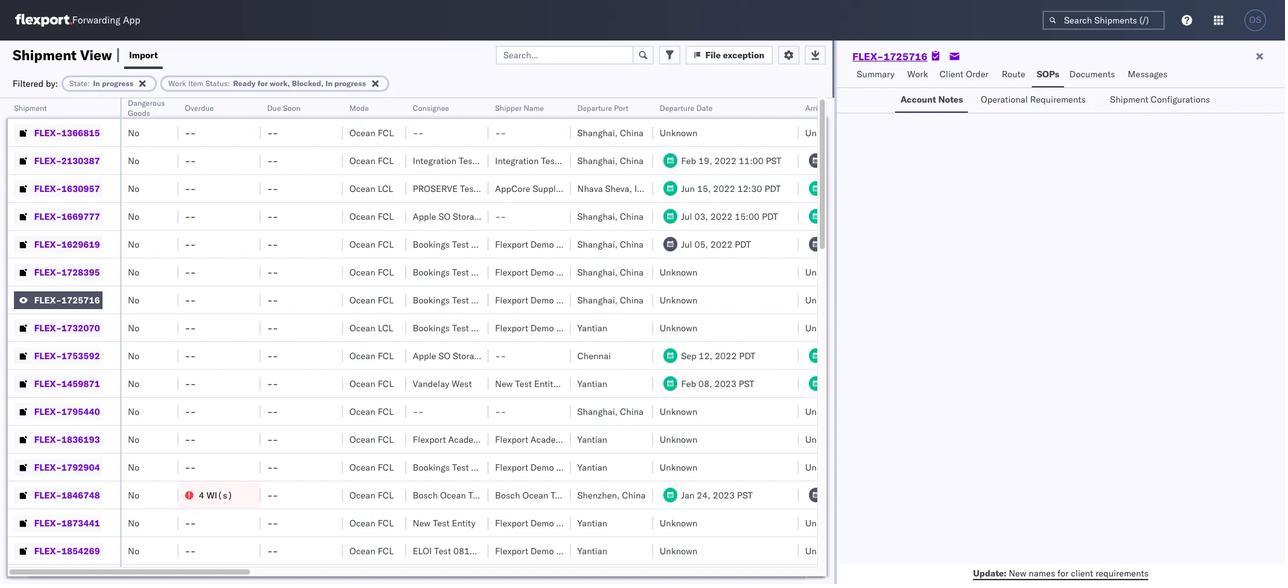 Task type: vqa. For each thing, say whether or not it's contained in the screenshot.


Task type: locate. For each thing, give the bounding box(es) containing it.
resize handle column header for dangerous goods
[[163, 98, 179, 584]]

0 vertical spatial storage
[[453, 211, 484, 222]]

2 jul from the top
[[682, 239, 693, 250]]

4 bookings from the top
[[413, 322, 450, 334]]

bosch ocean test up new test entity
[[413, 489, 485, 501]]

2022 for 05,
[[711, 239, 733, 250]]

flex- for the flex-1873441 button
[[34, 517, 61, 529]]

shanghai, china for flex-2130387
[[578, 155, 644, 166]]

flex- down flex-1728395 button
[[34, 294, 61, 306]]

sep
[[682, 350, 697, 361]]

flex-1459871 button
[[14, 375, 103, 392]]

flex- inside flex-1792904 button
[[34, 461, 61, 473]]

0 vertical spatial flex-1725716
[[853, 50, 928, 63]]

0 horizontal spatial for
[[258, 78, 268, 88]]

flexport for 1725716
[[495, 294, 529, 306]]

flex- inside the flex-1873441 button
[[34, 517, 61, 529]]

7 resize handle column header from the left
[[556, 98, 571, 584]]

flex-1725716 up summary
[[853, 50, 928, 63]]

shipment up the by:
[[13, 46, 77, 64]]

2 vertical spatial new
[[1009, 567, 1027, 579]]

0 horizontal spatial academy
[[448, 434, 485, 445]]

co. for 1732070
[[590, 322, 602, 334]]

fcl for flex-1873441
[[378, 517, 394, 529]]

china for flex-1669777
[[620, 211, 644, 222]]

flex- down shipment button
[[34, 127, 61, 138]]

dangerous goods button
[[122, 96, 174, 118]]

messages
[[1129, 68, 1169, 80]]

1792904
[[61, 461, 100, 473]]

work inside button
[[908, 68, 929, 80]]

15,
[[698, 183, 711, 194]]

apple so storage (do not use) down proserve test account
[[413, 211, 549, 222]]

account down work button in the top right of the page
[[901, 94, 937, 105]]

2023 right 08,
[[715, 378, 737, 389]]

1 vertical spatial entity
[[452, 517, 476, 529]]

0 horizontal spatial in
[[93, 78, 100, 88]]

supply
[[533, 183, 561, 194]]

11:00
[[739, 155, 764, 166]]

5 fcl from the top
[[378, 266, 394, 278]]

unknown
[[660, 127, 698, 138], [806, 127, 844, 138], [660, 266, 698, 278], [806, 266, 844, 278], [660, 294, 698, 306], [806, 294, 844, 306], [660, 322, 698, 334], [806, 322, 844, 334], [660, 406, 698, 417], [806, 406, 844, 417], [660, 434, 698, 445], [806, 434, 844, 445], [660, 461, 698, 473], [806, 461, 844, 473], [660, 517, 698, 529], [806, 517, 844, 529], [660, 545, 698, 557], [806, 545, 844, 557]]

departure right port at top
[[660, 103, 695, 113]]

0 vertical spatial not
[[507, 211, 524, 222]]

client order
[[940, 68, 989, 80]]

shanghai, china for flex-1795440
[[578, 406, 644, 417]]

flex- inside flex-1728395 button
[[34, 266, 61, 278]]

flex- up the flex-1873441 button
[[34, 489, 61, 501]]

1 co. from the top
[[590, 239, 602, 250]]

1 lcl from the top
[[378, 183, 394, 194]]

flex- inside flex-1669777 button
[[34, 211, 61, 222]]

work
[[908, 68, 929, 80], [168, 78, 186, 88]]

1 vertical spatial jul
[[682, 239, 693, 250]]

so down proserve
[[439, 211, 451, 222]]

pst for feb 08, 2023 pst
[[739, 378, 755, 389]]

not
[[507, 211, 524, 222], [507, 350, 524, 361]]

entity for new test entity 2
[[535, 378, 558, 389]]

test for flex-1854269
[[434, 545, 451, 557]]

progress up mode
[[335, 78, 366, 88]]

ocean
[[350, 127, 376, 138], [350, 155, 376, 166], [350, 183, 376, 194], [350, 211, 376, 222], [350, 239, 376, 250], [350, 266, 376, 278], [350, 294, 376, 306], [350, 322, 376, 334], [350, 350, 376, 361], [350, 378, 376, 389], [350, 406, 376, 417], [350, 434, 376, 445], [350, 461, 376, 473], [350, 489, 376, 501], [440, 489, 466, 501], [523, 489, 549, 501], [350, 517, 376, 529], [350, 545, 376, 557]]

1 apple so storage (do not use) from the top
[[413, 211, 549, 222]]

not down "appcore"
[[507, 211, 524, 222]]

1 vertical spatial feb
[[682, 378, 697, 389]]

1 resize handle column header from the left
[[105, 98, 120, 584]]

4 demo from the top
[[531, 322, 554, 334]]

0 vertical spatial apple so storage (do not use)
[[413, 211, 549, 222]]

shipper name button
[[489, 101, 559, 113]]

1 apple from the top
[[413, 211, 436, 222]]

ocean fcl for flex-1459871
[[350, 378, 394, 389]]

5 no from the top
[[128, 239, 139, 250]]

bookings test consignee for flex-1728395
[[413, 266, 514, 278]]

resize handle column header
[[105, 98, 120, 584], [163, 98, 179, 584], [246, 98, 261, 584], [328, 98, 343, 584], [391, 98, 407, 584], [474, 98, 489, 584], [556, 98, 571, 584], [639, 98, 654, 584], [784, 98, 799, 584]]

flex-1753592 button
[[14, 347, 103, 365]]

entity up the 081801
[[452, 517, 476, 529]]

1 horizontal spatial entity
[[535, 378, 558, 389]]

5 ocean fcl from the top
[[350, 266, 394, 278]]

departure left port at top
[[578, 103, 612, 113]]

new right west
[[495, 378, 513, 389]]

shipper for flex-1873441
[[557, 517, 588, 529]]

1 vertical spatial lcl
[[378, 322, 394, 334]]

1366815
[[61, 127, 100, 138]]

12 ocean fcl from the top
[[350, 489, 394, 501]]

9 fcl from the top
[[378, 406, 394, 417]]

feb for feb 08, 2023 pst
[[682, 378, 697, 389]]

0 horizontal spatial work
[[168, 78, 186, 88]]

1 horizontal spatial :
[[228, 78, 230, 88]]

3 flexport demo shipper co. from the top
[[495, 294, 602, 306]]

2023 for 24,
[[713, 489, 735, 501]]

1753592
[[61, 350, 100, 361]]

1 horizontal spatial progress
[[335, 78, 366, 88]]

0 vertical spatial for
[[258, 78, 268, 88]]

4 ocean fcl from the top
[[350, 239, 394, 250]]

no for flex-1836193
[[128, 434, 139, 445]]

5 co. from the top
[[590, 461, 602, 473]]

6 demo from the top
[[531, 517, 554, 529]]

ocean for 1366815
[[350, 127, 376, 138]]

1 date from the left
[[697, 103, 713, 113]]

7 demo from the top
[[531, 545, 554, 557]]

1 (do from the top
[[486, 211, 504, 222]]

no for flex-1854269
[[128, 545, 139, 557]]

1 horizontal spatial flex-1725716
[[853, 50, 928, 63]]

1 vertical spatial pst
[[739, 378, 755, 389]]

flex- down flex-1669777 button
[[34, 239, 61, 250]]

ocean fcl for flex-1753592
[[350, 350, 394, 361]]

flex-1792904
[[34, 461, 100, 473]]

0 horizontal spatial departure
[[578, 103, 612, 113]]

(do for shanghai, china
[[486, 211, 504, 222]]

flex- down flex-1836193 button
[[34, 461, 61, 473]]

order
[[966, 68, 989, 80]]

7 shanghai, china from the top
[[578, 406, 644, 417]]

5 bookings from the top
[[413, 461, 450, 473]]

3 ocean fcl from the top
[[350, 211, 394, 222]]

2 ocean fcl from the top
[[350, 155, 394, 166]]

bookings for flex-1629619
[[413, 239, 450, 250]]

2 co. from the top
[[590, 266, 602, 278]]

ocean for 1792904
[[350, 461, 376, 473]]

6 ocean fcl from the top
[[350, 294, 394, 306]]

flex- up flex-1725716 "button" at the left
[[34, 266, 61, 278]]

5 resize handle column header from the left
[[391, 98, 407, 584]]

resize handle column header for shipper name
[[556, 98, 571, 584]]

flexport demo shipper co. for 1873441
[[495, 517, 602, 529]]

flex- inside flex-1854269 button
[[34, 545, 61, 557]]

arrival
[[806, 103, 828, 113]]

1 vertical spatial apple
[[413, 350, 436, 361]]

shipper for flex-1792904
[[557, 461, 588, 473]]

work up 'account notes'
[[908, 68, 929, 80]]

pst right 24,
[[738, 489, 753, 501]]

1 progress from the left
[[102, 78, 134, 88]]

shipment down messages button
[[1111, 94, 1149, 105]]

use) down appcore supply ltd
[[527, 211, 549, 222]]

1846748
[[61, 489, 100, 501]]

ocean lcl for proserve test account
[[350, 183, 394, 194]]

fcl for flex-1366815
[[378, 127, 394, 138]]

11 no from the top
[[128, 406, 139, 417]]

feb left 08,
[[682, 378, 697, 389]]

1 horizontal spatial new
[[495, 378, 513, 389]]

0 vertical spatial feb
[[682, 155, 697, 166]]

china for flex-1725716
[[620, 294, 644, 306]]

flex-1725716 up flex-1732070
[[34, 294, 100, 306]]

flex- inside the flex-2130387 button
[[34, 155, 61, 166]]

jul for jul 05, 2022 pdt
[[682, 239, 693, 250]]

bookings test consignee
[[413, 239, 514, 250], [413, 266, 514, 278], [413, 294, 514, 306], [413, 322, 514, 334], [413, 461, 514, 473]]

flex-1366815 button
[[14, 124, 103, 142]]

so up vandelay west
[[439, 350, 451, 361]]

1 vertical spatial (do
[[486, 350, 504, 361]]

yantian
[[578, 322, 608, 334], [578, 378, 608, 389], [578, 434, 608, 445], [578, 461, 608, 473], [578, 517, 608, 529], [578, 545, 608, 557]]

ocean for 2130387
[[350, 155, 376, 166]]

1 horizontal spatial in
[[326, 78, 333, 88]]

0 horizontal spatial date
[[697, 103, 713, 113]]

flex-1836193 button
[[14, 430, 103, 448]]

test for flex-1629619
[[452, 239, 469, 250]]

flex- for flex-1836193 button
[[34, 434, 61, 445]]

bookings for flex-1792904
[[413, 461, 450, 473]]

storage for chennai
[[453, 350, 484, 361]]

ocean lcl for bookings test consignee
[[350, 322, 394, 334]]

0 vertical spatial 2023
[[715, 378, 737, 389]]

sheva,
[[606, 183, 633, 194]]

1 horizontal spatial academy
[[531, 434, 568, 445]]

departure date
[[660, 103, 713, 113]]

soon
[[283, 103, 301, 113]]

goods
[[128, 108, 150, 118]]

2 shanghai, china from the top
[[578, 155, 644, 166]]

arrival date button
[[799, 101, 932, 113]]

0 horizontal spatial new
[[413, 517, 431, 529]]

14 ocean fcl from the top
[[350, 545, 394, 557]]

11 ocean fcl from the top
[[350, 461, 394, 473]]

flex- for the flex-1630957 button
[[34, 183, 61, 194]]

(do up new test entity 2
[[486, 350, 504, 361]]

mode
[[350, 103, 369, 113]]

0 vertical spatial use)
[[527, 211, 549, 222]]

1 use) from the top
[[527, 211, 549, 222]]

3 bookings test consignee from the top
[[413, 294, 514, 306]]

proserve test account
[[413, 183, 513, 194]]

new for new test entity 2
[[495, 378, 513, 389]]

7 fcl from the top
[[378, 350, 394, 361]]

1 feb from the top
[[682, 155, 697, 166]]

2 storage from the top
[[453, 350, 484, 361]]

ocean for 1732070
[[350, 322, 376, 334]]

bookings test consignee for flex-1629619
[[413, 239, 514, 250]]

0 vertical spatial so
[[439, 211, 451, 222]]

flex-1836193
[[34, 434, 100, 445]]

date right arrival
[[830, 103, 846, 113]]

(do for chennai
[[486, 350, 504, 361]]

configurations
[[1152, 94, 1211, 105]]

filtered
[[13, 78, 44, 89]]

flex-1846748 button
[[14, 486, 103, 504]]

entity
[[535, 378, 558, 389], [452, 517, 476, 529]]

operational
[[981, 94, 1029, 105]]

0 vertical spatial jul
[[682, 211, 693, 222]]

1 shanghai, china from the top
[[578, 127, 644, 138]]

co. for 1728395
[[590, 266, 602, 278]]

2 no from the top
[[128, 155, 139, 166]]

pst down sep 12, 2022 pdt at the right of the page
[[739, 378, 755, 389]]

1 horizontal spatial for
[[1058, 567, 1069, 579]]

yantian for flex-1854269
[[578, 545, 608, 557]]

progress up dangerous
[[102, 78, 134, 88]]

ocean fcl for flex-1846748
[[350, 489, 394, 501]]

storage up west
[[453, 350, 484, 361]]

appcore
[[495, 183, 531, 194]]

1 no from the top
[[128, 127, 139, 138]]

so for chennai
[[439, 350, 451, 361]]

2 shanghai, from the top
[[578, 155, 618, 166]]

2 vertical spatial pst
[[738, 489, 753, 501]]

academy left the (us)
[[448, 434, 485, 445]]

india
[[635, 183, 655, 194]]

ocean fcl for flex-1873441
[[350, 517, 394, 529]]

flex- for flex-1846748 button
[[34, 489, 61, 501]]

yantian for flex-1732070
[[578, 322, 608, 334]]

pst right 11:00 on the top of the page
[[766, 155, 782, 166]]

3 bookings from the top
[[413, 294, 450, 306]]

flex-1795440 button
[[14, 403, 103, 420]]

feb left 19,
[[682, 155, 697, 166]]

4
[[199, 489, 204, 501]]

0 vertical spatial account
[[901, 94, 937, 105]]

flex- for flex-1629619 button
[[34, 239, 61, 250]]

summary button
[[852, 63, 903, 87]]

eloi
[[413, 545, 432, 557]]

appcore supply ltd
[[495, 183, 576, 194]]

1 academy from the left
[[448, 434, 485, 445]]

flex- inside 'flex-1459871' button
[[34, 378, 61, 389]]

2022 right 12,
[[715, 350, 737, 361]]

flex- inside flex-1836193 button
[[34, 434, 61, 445]]

0 vertical spatial ocean lcl
[[350, 183, 394, 194]]

shanghai, for flex-1629619
[[578, 239, 618, 250]]

2 date from the left
[[830, 103, 846, 113]]

for left work,
[[258, 78, 268, 88]]

2 resize handle column header from the left
[[163, 98, 179, 584]]

14 fcl from the top
[[378, 545, 394, 557]]

14 no from the top
[[128, 489, 139, 501]]

flex-1732070
[[34, 322, 100, 334]]

1873441
[[61, 517, 100, 529]]

not up new test entity 2
[[507, 350, 524, 361]]

new left names
[[1009, 567, 1027, 579]]

nhava sheva, india
[[578, 183, 655, 194]]

19,
[[699, 155, 713, 166]]

3 shanghai, china from the top
[[578, 211, 644, 222]]

2023 right 24,
[[713, 489, 735, 501]]

shipment
[[13, 46, 77, 64], [1111, 94, 1149, 105], [14, 103, 47, 113]]

0 horizontal spatial :
[[88, 78, 90, 88]]

client
[[1072, 567, 1094, 579]]

departure
[[578, 103, 612, 113], [660, 103, 695, 113]]

progress
[[102, 78, 134, 88], [335, 78, 366, 88]]

2
[[560, 378, 566, 389]]

5 yantian from the top
[[578, 517, 608, 529]]

shanghai, china for flex-1669777
[[578, 211, 644, 222]]

date up 19,
[[697, 103, 713, 113]]

0 vertical spatial lcl
[[378, 183, 394, 194]]

bosch down the (us)
[[495, 489, 520, 501]]

date inside button
[[697, 103, 713, 113]]

flex- inside flex-1795440 button
[[34, 406, 61, 417]]

demo for 1792904
[[531, 461, 554, 473]]

new test entity
[[413, 517, 476, 529]]

fcl for flex-1846748
[[378, 489, 394, 501]]

status
[[205, 78, 228, 88]]

7 no from the top
[[128, 294, 139, 306]]

4 bookings test consignee from the top
[[413, 322, 514, 334]]

2 fcl from the top
[[378, 155, 394, 166]]

1 : from the left
[[88, 78, 90, 88]]

2 bookings from the top
[[413, 266, 450, 278]]

1 vertical spatial for
[[1058, 567, 1069, 579]]

client order button
[[935, 63, 997, 87]]

Search Shipments (/) text field
[[1043, 11, 1166, 30]]

0 vertical spatial new
[[495, 378, 513, 389]]

(sz)
[[570, 434, 591, 445]]

1 vertical spatial storage
[[453, 350, 484, 361]]

demo for 1629619
[[531, 239, 554, 250]]

flex-1459871
[[34, 378, 100, 389]]

no for flex-1753592
[[128, 350, 139, 361]]

2 bookings test consignee from the top
[[413, 266, 514, 278]]

bookings test consignee for flex-1732070
[[413, 322, 514, 334]]

flex-1732070 button
[[14, 319, 103, 337]]

1 storage from the top
[[453, 211, 484, 222]]

apple so storage (do not use) for chennai
[[413, 350, 549, 361]]

update:
[[974, 567, 1007, 579]]

bosch ocean test down inc.
[[495, 489, 568, 501]]

6 resize handle column header from the left
[[474, 98, 489, 584]]

demo for 1728395
[[531, 266, 554, 278]]

1 bosch from the left
[[413, 489, 438, 501]]

2 apple so storage (do not use) from the top
[[413, 350, 549, 361]]

1 fcl from the top
[[378, 127, 394, 138]]

flex- down the flex-1873441 button
[[34, 545, 61, 557]]

flex- inside flex-1725716 "button"
[[34, 294, 61, 306]]

flex- inside flex-1846748 button
[[34, 489, 61, 501]]

0 horizontal spatial account
[[479, 183, 513, 194]]

12 fcl from the top
[[378, 489, 394, 501]]

ocean fcl for flex-1836193
[[350, 434, 394, 445]]

4 resize handle column header from the left
[[328, 98, 343, 584]]

16 no from the top
[[128, 545, 139, 557]]

2 yantian from the top
[[578, 378, 608, 389]]

not for chennai
[[507, 350, 524, 361]]

account left supply
[[479, 183, 513, 194]]

0 horizontal spatial bosch
[[413, 489, 438, 501]]

0 horizontal spatial flex-1725716
[[34, 294, 100, 306]]

2022 right the 03,
[[711, 211, 733, 222]]

flex- down flex-1725716 "button" at the left
[[34, 322, 61, 334]]

6 flexport demo shipper co. from the top
[[495, 517, 602, 529]]

apple so storage (do not use) up west
[[413, 350, 549, 361]]

1 horizontal spatial bosch
[[495, 489, 520, 501]]

9 ocean fcl from the top
[[350, 406, 394, 417]]

for left the client
[[1058, 567, 1069, 579]]

1 vertical spatial new
[[413, 517, 431, 529]]

2 ocean lcl from the top
[[350, 322, 394, 334]]

1 bookings from the top
[[413, 239, 450, 250]]

4 fcl from the top
[[378, 239, 394, 250]]

--
[[185, 127, 196, 138], [267, 127, 278, 138], [413, 127, 424, 138], [495, 127, 506, 138], [185, 155, 196, 166], [267, 155, 278, 166], [185, 183, 196, 194], [267, 183, 278, 194], [185, 211, 196, 222], [267, 211, 278, 222], [495, 211, 506, 222], [185, 239, 196, 250], [267, 239, 278, 250], [185, 266, 196, 278], [267, 266, 278, 278], [185, 294, 196, 306], [267, 294, 278, 306], [185, 322, 196, 334], [267, 322, 278, 334], [185, 350, 196, 361], [267, 350, 278, 361], [495, 350, 506, 361], [185, 378, 196, 389], [267, 378, 278, 389], [185, 406, 196, 417], [267, 406, 278, 417], [413, 406, 424, 417], [495, 406, 506, 417], [185, 434, 196, 445], [267, 434, 278, 445], [185, 461, 196, 473], [267, 461, 278, 473], [267, 489, 278, 501], [185, 517, 196, 529], [267, 517, 278, 529], [185, 545, 196, 557], [267, 545, 278, 557]]

1 vertical spatial flex-1725716
[[34, 294, 100, 306]]

1725716 down 1728395
[[61, 294, 100, 306]]

2 in from the left
[[326, 78, 333, 88]]

0 horizontal spatial entity
[[452, 517, 476, 529]]

2 (do from the top
[[486, 350, 504, 361]]

work left item in the top of the page
[[168, 78, 186, 88]]

0 horizontal spatial 1725716
[[61, 294, 100, 306]]

3 fcl from the top
[[378, 211, 394, 222]]

flex-1725716 link
[[853, 50, 928, 63]]

8 fcl from the top
[[378, 378, 394, 389]]

in right state
[[93, 78, 100, 88]]

1 shanghai, from the top
[[578, 127, 618, 138]]

no for flex-1629619
[[128, 239, 139, 250]]

1 not from the top
[[507, 211, 524, 222]]

2 apple from the top
[[413, 350, 436, 361]]

2022 right 05,
[[711, 239, 733, 250]]

bookings test consignee for flex-1792904
[[413, 461, 514, 473]]

date inside button
[[830, 103, 846, 113]]

flex- up flex-1629619 button
[[34, 211, 61, 222]]

flex- down flex-1795440 button
[[34, 434, 61, 445]]

flex- down the flex-2130387 button
[[34, 183, 61, 194]]

os button
[[1242, 6, 1271, 35]]

1 vertical spatial use)
[[527, 350, 549, 361]]

flexport. image
[[15, 14, 72, 27]]

dangerous
[[128, 98, 165, 108]]

0 vertical spatial entity
[[535, 378, 558, 389]]

7 shanghai, from the top
[[578, 406, 618, 417]]

in right blocked,
[[326, 78, 333, 88]]

pdt up feb 08, 2023 pst
[[740, 350, 756, 361]]

flex- for flex-1753592 button
[[34, 350, 61, 361]]

flexport for 1732070
[[495, 322, 529, 334]]

0 vertical spatial 1725716
[[884, 50, 928, 63]]

shipper
[[495, 103, 522, 113], [557, 239, 588, 250], [557, 266, 588, 278], [557, 294, 588, 306], [557, 322, 588, 334], [557, 461, 588, 473], [557, 517, 588, 529], [557, 545, 588, 557]]

china for flex-1366815
[[620, 127, 644, 138]]

messages button
[[1124, 63, 1175, 87]]

2 departure from the left
[[660, 103, 695, 113]]

2022 right 15,
[[714, 183, 736, 194]]

state : in progress
[[69, 78, 134, 88]]

pdt right '12:30' at the top of the page
[[765, 183, 781, 194]]

flex- up flex-1836193 button
[[34, 406, 61, 417]]

flex- down flex-1732070 button
[[34, 350, 61, 361]]

jul left the 03,
[[682, 211, 693, 222]]

account notes
[[901, 94, 964, 105]]

bosch up new test entity
[[413, 489, 438, 501]]

apple down proserve
[[413, 211, 436, 222]]

demo for 1873441
[[531, 517, 554, 529]]

(do
[[486, 211, 504, 222], [486, 350, 504, 361]]

1 horizontal spatial bosch ocean test
[[495, 489, 568, 501]]

shipment configurations
[[1111, 94, 1211, 105]]

date for departure date
[[697, 103, 713, 113]]

2022 right 19,
[[715, 155, 737, 166]]

demo for 1854269
[[531, 545, 554, 557]]

0 horizontal spatial bosch ocean test
[[413, 489, 485, 501]]

1 vertical spatial apple so storage (do not use)
[[413, 350, 549, 361]]

0 vertical spatial apple
[[413, 211, 436, 222]]

(do down "appcore"
[[486, 211, 504, 222]]

apple up the "vandelay"
[[413, 350, 436, 361]]

flex- inside flex-1753592 button
[[34, 350, 61, 361]]

1 flexport demo shipper co. from the top
[[495, 239, 602, 250]]

1 vertical spatial ocean lcl
[[350, 322, 394, 334]]

8 ocean fcl from the top
[[350, 378, 394, 389]]

entity left 2
[[535, 378, 558, 389]]

6 shanghai, from the top
[[578, 294, 618, 306]]

bookings for flex-1732070
[[413, 322, 450, 334]]

4 flexport demo shipper co. from the top
[[495, 322, 602, 334]]

bookings for flex-1728395
[[413, 266, 450, 278]]

4 no from the top
[[128, 211, 139, 222]]

demo for 1732070
[[531, 322, 554, 334]]

new up eloi
[[413, 517, 431, 529]]

1 vertical spatial so
[[439, 350, 451, 361]]

2 feb from the top
[[682, 378, 697, 389]]

flex- down the flex-1366815 button
[[34, 155, 61, 166]]

7 co. from the top
[[590, 545, 602, 557]]

3 demo from the top
[[531, 294, 554, 306]]

shanghai, for flex-1728395
[[578, 266, 618, 278]]

flex- inside the flex-1630957 button
[[34, 183, 61, 194]]

resize handle column header for consignee
[[474, 98, 489, 584]]

0 vertical spatial (do
[[486, 211, 504, 222]]

resize handle column header for mode
[[391, 98, 407, 584]]

flex- down flex-1753592 button
[[34, 378, 61, 389]]

os
[[1250, 15, 1262, 25]]

13 ocean fcl from the top
[[350, 517, 394, 529]]

departure for departure date
[[660, 103, 695, 113]]

1 vertical spatial 1725716
[[61, 294, 100, 306]]

1 departure from the left
[[578, 103, 612, 113]]

use) up new test entity 2
[[527, 350, 549, 361]]

new
[[495, 378, 513, 389], [413, 517, 431, 529], [1009, 567, 1027, 579]]

arrival date
[[806, 103, 846, 113]]

: down view
[[88, 78, 90, 88]]

academy right inc.
[[531, 434, 568, 445]]

8 no from the top
[[128, 322, 139, 334]]

0 horizontal spatial progress
[[102, 78, 134, 88]]

pdt
[[765, 183, 781, 194], [762, 211, 779, 222], [735, 239, 752, 250], [740, 350, 756, 361]]

fcl
[[378, 127, 394, 138], [378, 155, 394, 166], [378, 211, 394, 222], [378, 239, 394, 250], [378, 266, 394, 278], [378, 294, 394, 306], [378, 350, 394, 361], [378, 378, 394, 389], [378, 406, 394, 417], [378, 434, 394, 445], [378, 461, 394, 473], [378, 489, 394, 501], [378, 517, 394, 529], [378, 545, 394, 557]]

1 vertical spatial 2023
[[713, 489, 735, 501]]

flex- down flex-1846748 button
[[34, 517, 61, 529]]

5 shanghai, from the top
[[578, 266, 618, 278]]

1725716 up summary
[[884, 50, 928, 63]]

4 co. from the top
[[590, 322, 602, 334]]

Search... text field
[[496, 45, 634, 64]]

jul left 05,
[[682, 239, 693, 250]]

flex- inside flex-1732070 button
[[34, 322, 61, 334]]

2 not from the top
[[507, 350, 524, 361]]

co. for 1725716
[[590, 294, 602, 306]]

flex-1629619 button
[[14, 235, 103, 253]]

due
[[267, 103, 281, 113]]

2 academy from the left
[[531, 434, 568, 445]]

shanghai, china for flex-1728395
[[578, 266, 644, 278]]

1725716
[[884, 50, 928, 63], [61, 294, 100, 306]]

test
[[460, 183, 477, 194], [452, 239, 469, 250], [452, 266, 469, 278], [452, 294, 469, 306], [452, 322, 469, 334], [515, 378, 532, 389], [452, 461, 469, 473], [469, 489, 485, 501], [551, 489, 568, 501], [433, 517, 450, 529], [434, 545, 451, 557]]

1 horizontal spatial work
[[908, 68, 929, 80]]

flex- inside flex-1629619 button
[[34, 239, 61, 250]]

flex- inside the flex-1366815 button
[[34, 127, 61, 138]]

no for flex-1669777
[[128, 211, 139, 222]]

ready
[[233, 78, 256, 88]]

ocean fcl for flex-2130387
[[350, 155, 394, 166]]

1 horizontal spatial departure
[[660, 103, 695, 113]]

departure port
[[578, 103, 629, 113]]

storage down proserve test account
[[453, 211, 484, 222]]

flex- for 'flex-1459871' button
[[34, 378, 61, 389]]

1 horizontal spatial date
[[830, 103, 846, 113]]

1 vertical spatial not
[[507, 350, 524, 361]]

import
[[129, 49, 158, 60]]

: left ready
[[228, 78, 230, 88]]

1 horizontal spatial account
[[901, 94, 937, 105]]

2 demo from the top
[[531, 266, 554, 278]]



Task type: describe. For each thing, give the bounding box(es) containing it.
(us)
[[488, 434, 510, 445]]

china for flex-2130387
[[620, 155, 644, 166]]

shipper for flex-1728395
[[557, 266, 588, 278]]

jan
[[682, 489, 695, 501]]

2022 for 19,
[[715, 155, 737, 166]]

flex- for flex-1792904 button
[[34, 461, 61, 473]]

shenzhen,
[[578, 489, 620, 501]]

shipment for shipment configurations
[[1111, 94, 1149, 105]]

jul 05, 2022 pdt
[[682, 239, 752, 250]]

1630957
[[61, 183, 100, 194]]

china for flex-1795440
[[620, 406, 644, 417]]

departure date button
[[654, 101, 787, 113]]

client
[[940, 68, 964, 80]]

account notes button
[[896, 88, 969, 113]]

fcl for flex-1753592
[[378, 350, 394, 361]]

flex-1725716 button
[[14, 291, 103, 309]]

fcl for flex-1792904
[[378, 461, 394, 473]]

work,
[[270, 78, 290, 88]]

2022 for 15,
[[714, 183, 736, 194]]

sops button
[[1032, 63, 1065, 87]]

vandelay west
[[413, 378, 472, 389]]

081801
[[454, 545, 487, 557]]

file exception
[[706, 49, 765, 60]]

shipment for shipment view
[[13, 46, 77, 64]]

shipper inside button
[[495, 103, 522, 113]]

flex-1629619
[[34, 239, 100, 250]]

1854269
[[61, 545, 100, 557]]

flex-1725716 inside "button"
[[34, 294, 100, 306]]

bookings for flex-1725716
[[413, 294, 450, 306]]

west
[[452, 378, 472, 389]]

flex-2130387 button
[[14, 152, 103, 169]]

15:00
[[735, 211, 760, 222]]

flexport for 1836193
[[495, 434, 529, 445]]

1 horizontal spatial 1725716
[[884, 50, 928, 63]]

shipment down "filtered"
[[14, 103, 47, 113]]

flex- for flex-1795440 button
[[34, 406, 61, 417]]

so for shanghai, china
[[439, 211, 451, 222]]

flexport for 1792904
[[495, 461, 529, 473]]

departure port button
[[571, 101, 641, 113]]

china for flex-1846748
[[622, 489, 646, 501]]

flex-1728395 button
[[14, 263, 103, 281]]

lcl for bookings
[[378, 322, 394, 334]]

new test entity 2
[[495, 378, 566, 389]]

1 in from the left
[[93, 78, 100, 88]]

resize handle column header for departure port
[[639, 98, 654, 584]]

ltd
[[563, 183, 576, 194]]

3 resize handle column header from the left
[[246, 98, 261, 584]]

name
[[524, 103, 544, 113]]

new for new test entity
[[413, 517, 431, 529]]

ocean for 1669777
[[350, 211, 376, 222]]

inc.
[[513, 434, 528, 445]]

shipment view
[[13, 46, 112, 64]]

flexport for 1629619
[[495, 239, 529, 250]]

2 : from the left
[[228, 78, 230, 88]]

fcl for flex-1728395
[[378, 266, 394, 278]]

1 vertical spatial account
[[479, 183, 513, 194]]

no for flex-1459871
[[128, 378, 139, 389]]

shanghai, for flex-2130387
[[578, 155, 618, 166]]

filtered by:
[[13, 78, 58, 89]]

flex-1669777
[[34, 211, 100, 222]]

flex- up summary
[[853, 50, 884, 63]]

chennai
[[578, 350, 611, 361]]

consignee button
[[407, 101, 476, 113]]

academy for (sz)
[[531, 434, 568, 445]]

shanghai, china for flex-1366815
[[578, 127, 644, 138]]

consignee for flex-1732070
[[472, 322, 514, 334]]

flex- for flex-1728395 button
[[34, 266, 61, 278]]

account inside button
[[901, 94, 937, 105]]

names
[[1029, 567, 1056, 579]]

ocean for 1846748
[[350, 489, 376, 501]]

flex-1846748
[[34, 489, 100, 501]]

forwarding
[[72, 14, 121, 26]]

ocean fcl for flex-1792904
[[350, 461, 394, 473]]

ocean fcl for flex-1629619
[[350, 239, 394, 250]]

sops
[[1037, 68, 1060, 80]]

flex-1873441 button
[[14, 514, 103, 532]]

no for flex-1366815
[[128, 127, 139, 138]]

pdt right 15:00
[[762, 211, 779, 222]]

fcl for flex-2130387
[[378, 155, 394, 166]]

12,
[[699, 350, 713, 361]]

12:30
[[738, 183, 763, 194]]

2 horizontal spatial new
[[1009, 567, 1027, 579]]

1459871
[[61, 378, 100, 389]]

2130387
[[61, 155, 100, 166]]

import button
[[124, 41, 163, 69]]

by:
[[46, 78, 58, 89]]

1836193
[[61, 434, 100, 445]]

demo for 1725716
[[531, 294, 554, 306]]

shanghai, china for flex-1629619
[[578, 239, 644, 250]]

mode button
[[343, 101, 394, 113]]

operational requirements button
[[976, 88, 1098, 113]]

ocean for 1854269
[[350, 545, 376, 557]]

jan 24, 2023 pst
[[682, 489, 753, 501]]

pdt down 15:00
[[735, 239, 752, 250]]

flex- for the flex-2130387 button
[[34, 155, 61, 166]]

consignee for flex-1629619
[[472, 239, 514, 250]]

consignee for flex-1728395
[[472, 266, 514, 278]]

2022 for 03,
[[711, 211, 733, 222]]

ocean for 1725716
[[350, 294, 376, 306]]

1725716 inside "button"
[[61, 294, 100, 306]]

nhava
[[578, 183, 603, 194]]

not for shanghai, china
[[507, 211, 524, 222]]

co. for 1854269
[[590, 545, 602, 557]]

flexport academy (sz) ltd.
[[495, 434, 610, 445]]

flexport demo shipper co. for 1854269
[[495, 545, 602, 557]]

2 bosch ocean test from the left
[[495, 489, 568, 501]]

2 progress from the left
[[335, 78, 366, 88]]

no for flex-1732070
[[128, 322, 139, 334]]

ocean for 1630957
[[350, 183, 376, 194]]

no for flex-1728395
[[128, 266, 139, 278]]

bookings test consignee for flex-1725716
[[413, 294, 514, 306]]

work item status : ready for work, blocked, in progress
[[168, 78, 366, 88]]

ocean fcl for flex-1669777
[[350, 211, 394, 222]]

yantian for flex-1792904
[[578, 461, 608, 473]]

flex- for flex-1725716 "button" at the left
[[34, 294, 61, 306]]

proserve
[[413, 183, 458, 194]]

entity for new test entity
[[452, 517, 476, 529]]

fcl for flex-1795440
[[378, 406, 394, 417]]

route
[[1002, 68, 1026, 80]]

03,
[[695, 211, 709, 222]]

consignee for flex-1725716
[[472, 294, 514, 306]]

0 vertical spatial pst
[[766, 155, 782, 166]]

shenzhen, china
[[578, 489, 646, 501]]

requirements
[[1031, 94, 1087, 105]]

flex-1753592
[[34, 350, 100, 361]]

1728395
[[61, 266, 100, 278]]

overdue
[[185, 103, 214, 113]]

flexport demo shipper co. for 1629619
[[495, 239, 602, 250]]

vandelay
[[413, 378, 450, 389]]

ocean for 1795440
[[350, 406, 376, 417]]

due soon
[[267, 103, 301, 113]]

academy for (us)
[[448, 434, 485, 445]]

flex-1366815
[[34, 127, 100, 138]]

sep 12, 2022 pdt
[[682, 350, 756, 361]]

test for flex-1873441
[[433, 517, 450, 529]]

flex-1669777 button
[[14, 207, 103, 225]]

08,
[[699, 378, 713, 389]]

shanghai, for flex-1669777
[[578, 211, 618, 222]]

1 bosch ocean test from the left
[[413, 489, 485, 501]]

forwarding app
[[72, 14, 140, 26]]

consignee inside consignee button
[[413, 103, 449, 113]]

flex- for flex-1854269 button
[[34, 545, 61, 557]]

blocked,
[[292, 78, 324, 88]]

2 bosch from the left
[[495, 489, 520, 501]]

work for work item status : ready for work, blocked, in progress
[[168, 78, 186, 88]]

test for flex-1725716
[[452, 294, 469, 306]]

apple so storage (do not use) for shanghai, china
[[413, 211, 549, 222]]

state
[[69, 78, 88, 88]]

fcl for flex-1629619
[[378, 239, 394, 250]]

summary
[[857, 68, 895, 80]]

flexport for 1873441
[[495, 517, 529, 529]]

no for flex-1725716
[[128, 294, 139, 306]]

port
[[614, 103, 629, 113]]

flex-1630957 button
[[14, 180, 103, 197]]

shipper for flex-1732070
[[557, 322, 588, 334]]

shanghai, for flex-1725716
[[578, 294, 618, 306]]

4 wi(s)
[[199, 489, 233, 501]]

shanghai, for flex-1795440
[[578, 406, 618, 417]]

co. for 1629619
[[590, 239, 602, 250]]

jun 15, 2022 12:30 pdt
[[682, 183, 781, 194]]

ocean fcl for flex-1854269
[[350, 545, 394, 557]]

co. for 1792904
[[590, 461, 602, 473]]

consignee for flex-1792904
[[472, 461, 514, 473]]



